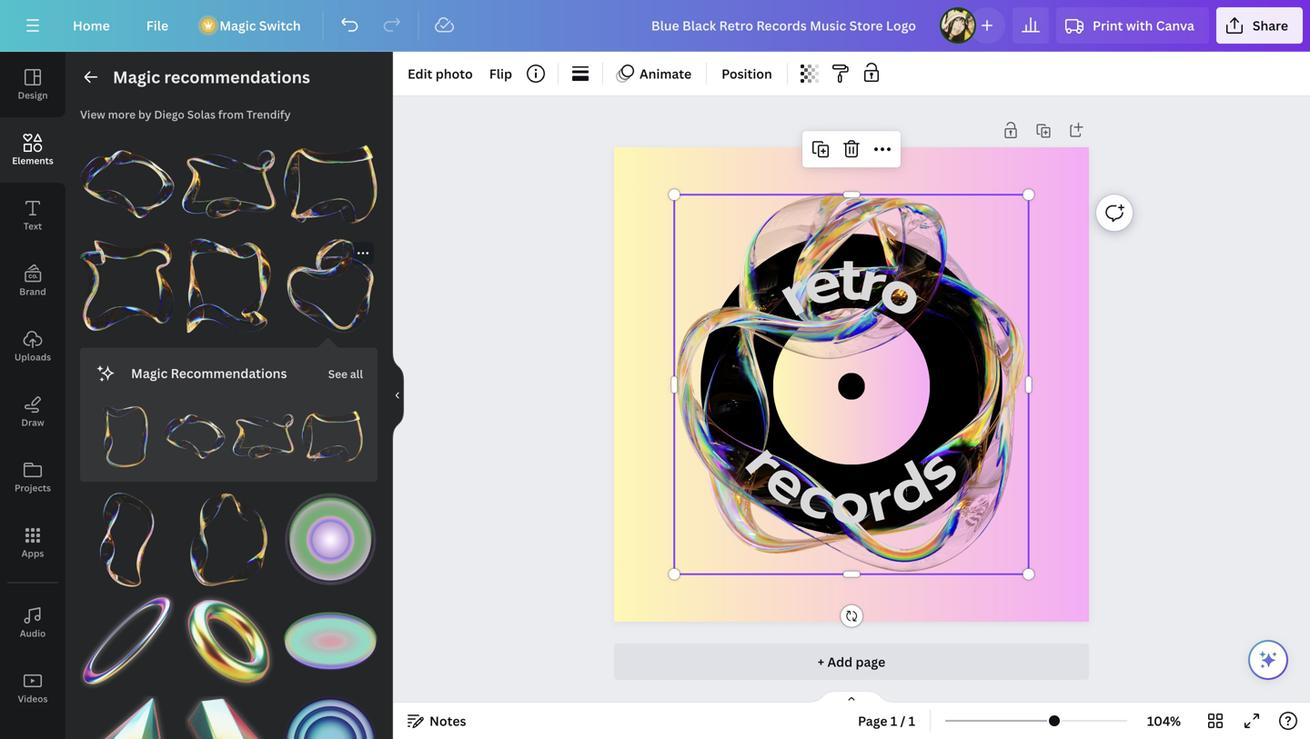 Task type: locate. For each thing, give the bounding box(es) containing it.
more
[[108, 107, 136, 122]]

magic up by
[[113, 66, 160, 88]]

0 vertical spatial magic
[[220, 17, 256, 34]]

holographic chrome decorative hexagon image
[[182, 697, 276, 740]]

view more by diego solas button
[[80, 107, 216, 122]]

holographic chrome decorative ring image
[[80, 595, 174, 689], [182, 595, 276, 689]]

2 holographic chrome decorative ring image from the left
[[182, 595, 276, 689]]

notes
[[430, 713, 466, 730]]

0 horizontal spatial 1
[[891, 713, 898, 730]]

0 vertical spatial holographic chrome decorative circle image
[[283, 493, 378, 588]]

magic recommendations
[[113, 66, 310, 88]]

design
[[18, 89, 48, 101]]

magic left recommendations
[[131, 365, 168, 382]]

print
[[1093, 17, 1123, 34]]

2 1 from the left
[[909, 713, 916, 730]]

design button
[[0, 52, 66, 117]]

side panel tab list
[[0, 52, 66, 740]]

1 horizontal spatial holographic chrome decorative ring image
[[182, 595, 276, 689]]

magic
[[220, 17, 256, 34], [113, 66, 160, 88], [131, 365, 168, 382]]

share
[[1253, 17, 1289, 34]]

see all button
[[326, 355, 365, 392]]

104% button
[[1135, 707, 1194, 736]]

diego
[[154, 107, 185, 122]]

0 vertical spatial e
[[793, 234, 851, 332]]

all
[[350, 367, 363, 382]]

1 right /
[[909, 713, 916, 730]]

main menu bar
[[0, 0, 1311, 52]]

brand button
[[0, 248, 66, 314]]

/
[[901, 713, 906, 730]]

holographic chrome decorative ring image up holographic chrome decorative pyramid image
[[80, 595, 174, 689]]

flip button
[[482, 59, 520, 88]]

trendify
[[247, 107, 291, 122]]

1 horizontal spatial 1
[[909, 713, 916, 730]]

draw
[[21, 417, 44, 429]]

1 vertical spatial holographic chrome decorative circle image
[[283, 697, 378, 740]]

magic inside button
[[220, 17, 256, 34]]

text
[[24, 220, 42, 233]]

text button
[[0, 183, 66, 248]]

holographic chrome decorative ring image up holographic chrome decorative hexagon 'image'
[[182, 595, 276, 689]]

1 holographic chrome decorative ring image from the left
[[80, 595, 174, 689]]

group
[[182, 127, 276, 232], [283, 127, 378, 232], [80, 137, 174, 232], [80, 228, 174, 333], [182, 228, 276, 333], [283, 239, 378, 333], [95, 395, 156, 468], [164, 395, 225, 468], [233, 395, 294, 468], [301, 395, 363, 468], [80, 482, 174, 588], [283, 482, 378, 588], [182, 493, 276, 588], [80, 584, 174, 689], [182, 595, 276, 689], [283, 595, 378, 689], [80, 686, 174, 740], [182, 686, 276, 740], [283, 686, 378, 740]]

photo
[[436, 65, 473, 82]]

audio button
[[0, 591, 66, 656]]

print with canva button
[[1057, 7, 1210, 44]]

magic left the switch
[[220, 17, 256, 34]]

holographic chrome decorative pyramid image
[[80, 697, 174, 740]]

file
[[146, 17, 169, 34]]

position button
[[715, 59, 780, 88]]

page 1 / 1
[[858, 713, 916, 730]]

show pages image
[[808, 691, 896, 705]]

edit photo
[[408, 65, 473, 82]]

hide image
[[392, 352, 404, 440]]

1 holographic chrome decorative circle image from the top
[[283, 493, 378, 588]]

uploads
[[14, 351, 51, 364]]

2 vertical spatial magic
[[131, 365, 168, 382]]

0 horizontal spatial holographic chrome decorative ring image
[[80, 595, 174, 689]]

file button
[[132, 7, 183, 44]]

page
[[856, 654, 886, 671]]

see
[[328, 367, 348, 382]]

r
[[852, 234, 896, 329], [761, 248, 829, 340], [724, 424, 809, 501], [859, 454, 903, 547]]

magic switch
[[220, 17, 301, 34]]

1
[[891, 713, 898, 730], [909, 713, 916, 730]]

e for r
[[747, 435, 828, 529]]

t
[[839, 233, 863, 325]]

switch
[[259, 17, 301, 34]]

recommendations
[[171, 365, 287, 382]]

magic for magic recommendations
[[131, 365, 168, 382]]

see all
[[328, 367, 363, 382]]

+ add page button
[[614, 644, 1089, 681]]

o
[[863, 243, 942, 342], [830, 458, 871, 549]]

home link
[[58, 7, 124, 44]]

page
[[858, 713, 888, 730]]

view
[[80, 107, 105, 122]]

1 left /
[[891, 713, 898, 730]]

1 vertical spatial e
[[747, 435, 828, 529]]

audio
[[20, 628, 46, 640]]

holographic chrome decorative oblong image
[[283, 595, 378, 689]]

e
[[793, 234, 851, 332], [747, 435, 828, 529]]

1 vertical spatial magic
[[113, 66, 160, 88]]

print with canva
[[1093, 17, 1195, 34]]

magic recommendations
[[131, 365, 287, 382]]

1 vertical spatial o
[[830, 458, 871, 549]]

0 vertical spatial o
[[863, 243, 942, 342]]

transparent liquid blob frame image
[[80, 137, 174, 232], [182, 137, 276, 232], [283, 137, 378, 232], [80, 239, 174, 333], [182, 239, 276, 333], [283, 239, 378, 333], [95, 406, 156, 468], [164, 406, 225, 468], [233, 406, 294, 468], [301, 406, 363, 468], [80, 493, 174, 588], [182, 493, 276, 588]]

2 holographic chrome decorative circle image from the top
[[283, 697, 378, 740]]

holographic chrome decorative circle image
[[283, 493, 378, 588], [283, 697, 378, 740]]



Task type: describe. For each thing, give the bounding box(es) containing it.
videos
[[18, 694, 48, 706]]

draw button
[[0, 380, 66, 445]]

magic for magic recommendations
[[113, 66, 160, 88]]

flip
[[489, 65, 512, 82]]

+
[[818, 654, 825, 671]]

add
[[828, 654, 853, 671]]

apps
[[22, 548, 44, 560]]

by
[[138, 107, 152, 122]]

position
[[722, 65, 773, 82]]

apps button
[[0, 511, 66, 576]]

e for o
[[793, 234, 851, 332]]

1 1 from the left
[[891, 713, 898, 730]]

elements
[[12, 155, 53, 167]]

share button
[[1217, 7, 1303, 44]]

canva
[[1156, 17, 1195, 34]]

notes button
[[400, 707, 474, 736]]

animate
[[640, 65, 692, 82]]

elements button
[[0, 117, 66, 183]]

c
[[787, 450, 847, 545]]

with
[[1127, 17, 1153, 34]]

uploads button
[[0, 314, 66, 380]]

trendify button
[[247, 107, 291, 122]]

s
[[894, 427, 979, 512]]

+ add page
[[818, 654, 886, 671]]

projects
[[15, 482, 51, 495]]

animate button
[[611, 59, 699, 88]]

recommendations
[[164, 66, 310, 88]]

from
[[218, 107, 244, 122]]

home
[[73, 17, 110, 34]]

solas
[[187, 107, 216, 122]]

view more by diego solas from trendify
[[80, 107, 291, 122]]

104%
[[1148, 713, 1181, 730]]

videos button
[[0, 656, 66, 722]]

edit photo button
[[400, 59, 480, 88]]

brand
[[19, 286, 46, 298]]

edit
[[408, 65, 433, 82]]

Design title text field
[[637, 7, 933, 44]]

magic switch button
[[190, 7, 316, 44]]

magic for magic switch
[[220, 17, 256, 34]]

projects button
[[0, 445, 66, 511]]

d
[[871, 441, 948, 539]]

canva assistant image
[[1258, 650, 1280, 672]]



Task type: vqa. For each thing, say whether or not it's contained in the screenshot.
Zoom button
no



